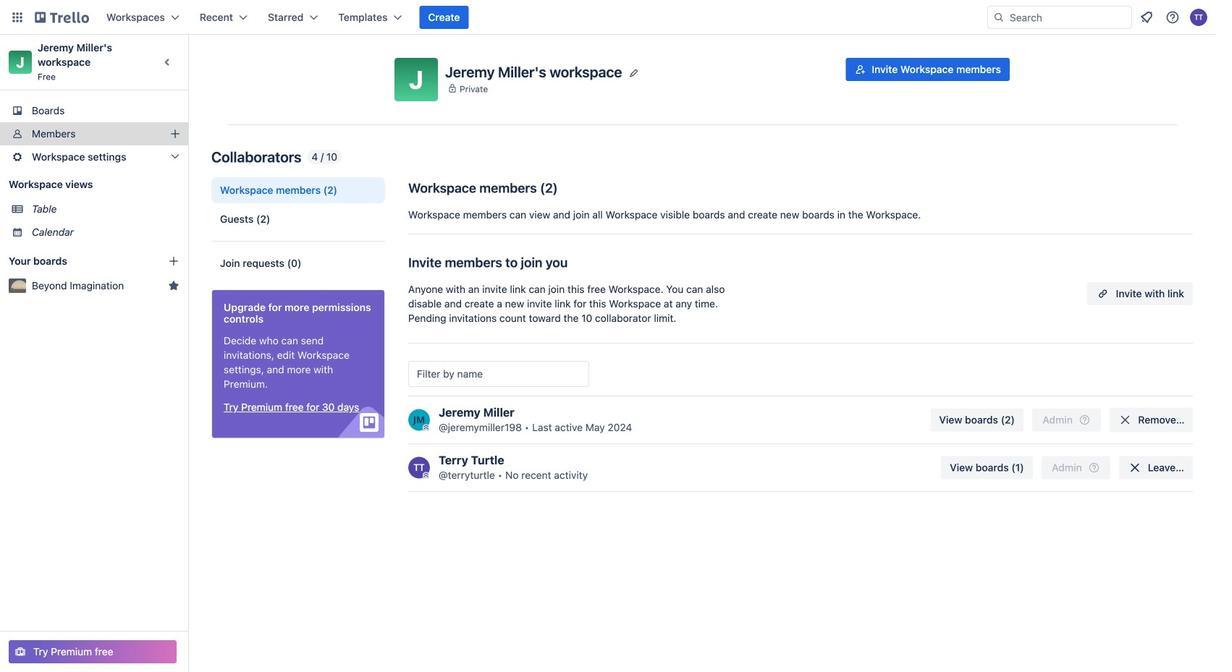 Task type: locate. For each thing, give the bounding box(es) containing it.
0 notifications image
[[1138, 9, 1155, 26]]

switch to… image
[[10, 10, 25, 25]]

primary element
[[0, 0, 1216, 35]]

status
[[307, 150, 342, 164]]

search image
[[993, 12, 1005, 23]]

Search field
[[987, 6, 1132, 29]]

back to home image
[[35, 6, 89, 29]]

jeremy miller (jeremymiller198) image
[[408, 409, 430, 431]]



Task type: describe. For each thing, give the bounding box(es) containing it.
your boards with 1 items element
[[9, 253, 146, 270]]

terry turtle (terryturtle) image
[[408, 457, 430, 479]]

this member is an admin of this workspace. image
[[423, 472, 429, 479]]

starred icon image
[[168, 280, 180, 292]]

terry turtle (terryturtle) image
[[1190, 9, 1208, 26]]

add board image
[[168, 256, 180, 267]]

workspace navigation collapse icon image
[[158, 52, 178, 72]]

this member is an admin of this workspace. image
[[423, 425, 429, 431]]

open information menu image
[[1166, 10, 1180, 25]]

Filter by name text field
[[408, 361, 589, 387]]



Task type: vqa. For each thing, say whether or not it's contained in the screenshot.
Jeremy Miller (Jeremymiller198) Icon
yes



